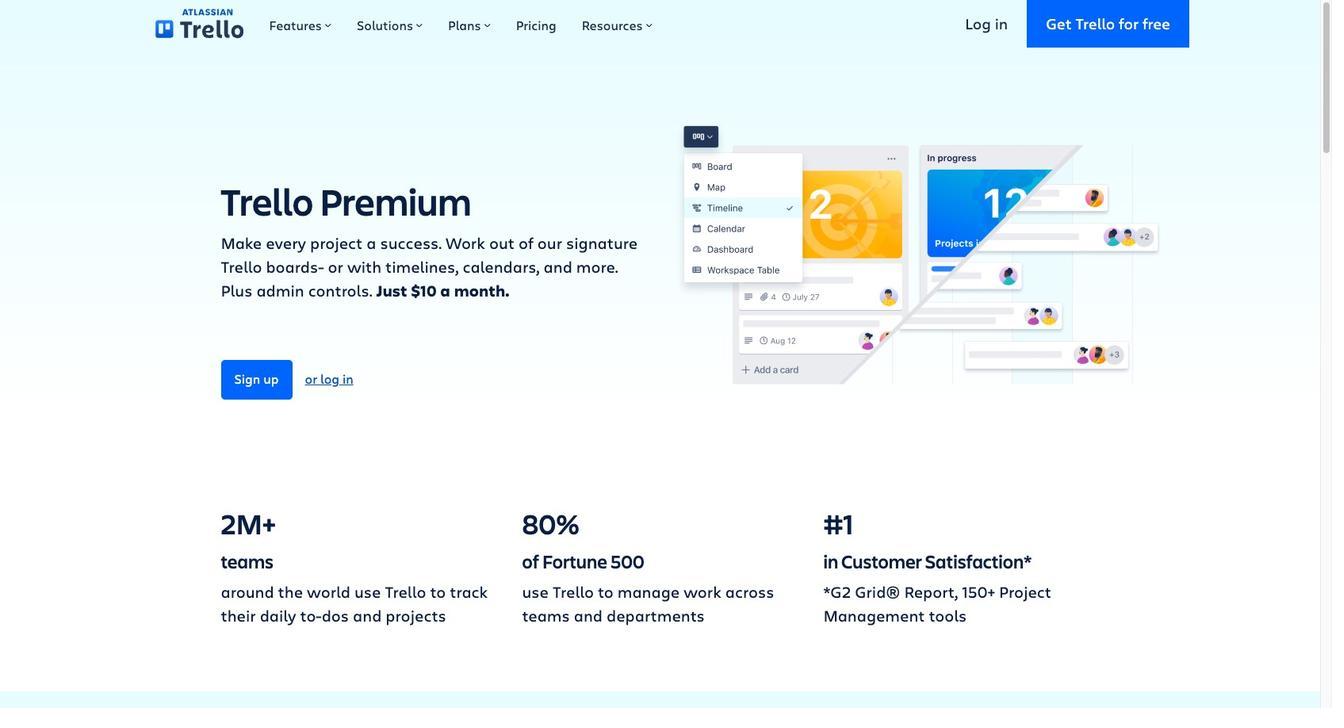 Task type: vqa. For each thing, say whether or not it's contained in the screenshot.
Make
yes



Task type: describe. For each thing, give the bounding box(es) containing it.
trello inside 80% of fortune 500 use trello to manage work across teams and departments
[[553, 581, 594, 603]]

2m+
[[221, 505, 276, 543]]

controls.
[[308, 280, 372, 301]]

and inside 80% of fortune 500 use trello to manage work across teams and departments
[[574, 605, 603, 627]]

management
[[824, 605, 925, 627]]

resources
[[582, 17, 643, 33]]

or log in link
[[292, 361, 366, 399]]

of inside 80% of fortune 500 use trello to manage work across teams and departments
[[522, 549, 539, 574]]

month.
[[454, 280, 509, 301]]

150+
[[962, 581, 995, 603]]

just
[[376, 280, 407, 301]]

just $10 a month.
[[376, 280, 509, 301]]

500
[[611, 549, 644, 574]]

to inside 2m+ teams around the world use trello to track their daily to-dos and projects
[[430, 581, 446, 603]]

solutions button
[[344, 0, 435, 48]]

manage
[[618, 581, 680, 603]]

free
[[1143, 13, 1171, 33]]

dos
[[322, 605, 349, 627]]

1 vertical spatial a
[[440, 280, 450, 301]]

log
[[965, 13, 991, 33]]

to-
[[300, 605, 322, 627]]

pricing
[[516, 17, 557, 33]]

teams inside 2m+ teams around the world use trello to track their daily to-dos and projects
[[221, 549, 273, 574]]

tools
[[929, 605, 967, 627]]

report,
[[904, 581, 958, 603]]

in for #1
[[824, 549, 838, 574]]

a inside the make every project a success. work out of our signature trello boards- or with timelines, calendars, and more. plus admin controls.
[[367, 232, 376, 254]]

to inside 80% of fortune 500 use trello to manage work across teams and departments
[[598, 581, 614, 603]]

features button
[[256, 0, 344, 48]]

satisfaction*
[[925, 549, 1032, 574]]

*g2
[[824, 581, 851, 603]]

out
[[489, 232, 515, 254]]

fortune
[[542, 549, 607, 574]]

grid®
[[855, 581, 900, 603]]

use inside 2m+ teams around the world use trello to track their daily to-dos and projects
[[354, 581, 381, 603]]

atlassian trello image
[[155, 9, 244, 39]]

get trello for free link
[[1027, 0, 1190, 48]]

0 horizontal spatial or
[[305, 371, 317, 387]]

of inside the make every project a success. work out of our signature trello boards- or with timelines, calendars, and more. plus admin controls.
[[519, 232, 534, 254]]

trello left for
[[1076, 13, 1115, 33]]

and inside 2m+ teams around the world use trello to track their daily to-dos and projects
[[353, 605, 382, 627]]

track
[[450, 581, 488, 603]]

with
[[347, 256, 382, 278]]

or log in
[[305, 371, 353, 387]]

trello premium
[[221, 176, 472, 226]]

2m+ teams around the world use trello to track their daily to-dos and projects
[[221, 505, 488, 627]]

pricing link
[[503, 0, 569, 48]]

premium
[[320, 176, 472, 226]]

trello inside 2m+ teams around the world use trello to track their daily to-dos and projects
[[385, 581, 426, 603]]

log
[[320, 371, 339, 387]]



Task type: locate. For each thing, give the bounding box(es) containing it.
trello inside the make every project a success. work out of our signature trello boards- or with timelines, calendars, and more. plus admin controls.
[[221, 256, 262, 278]]

0 vertical spatial of
[[519, 232, 534, 254]]

or inside the make every project a success. work out of our signature trello boards- or with timelines, calendars, and more. plus admin controls.
[[328, 256, 343, 278]]

across
[[726, 581, 774, 603]]

sign up
[[234, 371, 279, 387]]

illustration of timeline view, an essential feature of trello for business tools image
[[673, 114, 1175, 403]]

world
[[307, 581, 350, 603]]

trello down make
[[221, 256, 262, 278]]

every
[[266, 232, 306, 254]]

of left our
[[519, 232, 534, 254]]

work
[[684, 581, 722, 603]]

#1
[[824, 505, 854, 543]]

0 horizontal spatial teams
[[221, 549, 273, 574]]

1 use from the left
[[354, 581, 381, 603]]

trello down fortune
[[553, 581, 594, 603]]

80%
[[522, 505, 580, 543]]

the
[[278, 581, 303, 603]]

teams down fortune
[[522, 605, 570, 627]]

make
[[221, 232, 262, 254]]

use down fortune
[[522, 581, 549, 603]]

use
[[354, 581, 381, 603], [522, 581, 549, 603]]

admin
[[256, 280, 304, 301]]

projects
[[386, 605, 446, 627]]

plans
[[448, 17, 481, 33]]

success.
[[380, 232, 442, 254]]

teams inside 80% of fortune 500 use trello to manage work across teams and departments
[[522, 605, 570, 627]]

0 horizontal spatial in
[[343, 371, 353, 387]]

boards-
[[266, 256, 324, 278]]

1 horizontal spatial a
[[440, 280, 450, 301]]

teams
[[221, 549, 273, 574], [522, 605, 570, 627]]

a up with
[[367, 232, 376, 254]]

or
[[328, 256, 343, 278], [305, 371, 317, 387]]

plans button
[[435, 0, 503, 48]]

0 vertical spatial or
[[328, 256, 343, 278]]

0 vertical spatial in
[[995, 13, 1008, 33]]

2 vertical spatial in
[[824, 549, 838, 574]]

up
[[264, 371, 279, 387]]

our
[[538, 232, 562, 254]]

a
[[367, 232, 376, 254], [440, 280, 450, 301]]

trello up "projects"
[[385, 581, 426, 603]]

1 vertical spatial teams
[[522, 605, 570, 627]]

and inside the make every project a success. work out of our signature trello boards- or with timelines, calendars, and more. plus admin controls.
[[544, 256, 572, 278]]

get
[[1046, 13, 1072, 33]]

of
[[519, 232, 534, 254], [522, 549, 539, 574]]

customer
[[842, 549, 922, 574]]

sign
[[234, 371, 260, 387]]

1 horizontal spatial in
[[824, 549, 838, 574]]

work
[[446, 232, 485, 254]]

1 horizontal spatial to
[[598, 581, 614, 603]]

1 horizontal spatial teams
[[522, 605, 570, 627]]

more.
[[576, 256, 618, 278]]

0 vertical spatial a
[[367, 232, 376, 254]]

their
[[221, 605, 256, 627]]

1 horizontal spatial or
[[328, 256, 343, 278]]

and down our
[[544, 256, 572, 278]]

use right world
[[354, 581, 381, 603]]

in for log
[[995, 13, 1008, 33]]

0 vertical spatial teams
[[221, 549, 273, 574]]

for
[[1119, 13, 1139, 33]]

teams up around at bottom
[[221, 549, 273, 574]]

daily
[[260, 605, 296, 627]]

or down project
[[328, 256, 343, 278]]

log in
[[965, 13, 1008, 33]]

around
[[221, 581, 274, 603]]

2 horizontal spatial in
[[995, 13, 1008, 33]]

calendars,
[[463, 256, 540, 278]]

log in link
[[946, 0, 1027, 48]]

resources button
[[569, 0, 665, 48]]

sign up link
[[221, 360, 292, 400]]

timelines,
[[385, 256, 459, 278]]

to
[[430, 581, 446, 603], [598, 581, 614, 603]]

2 use from the left
[[522, 581, 549, 603]]

trello up every
[[221, 176, 313, 226]]

a right $10
[[440, 280, 450, 301]]

1 horizontal spatial and
[[544, 256, 572, 278]]

#1 in customer satisfaction* *g2 grid® report, 150+ project management tools
[[824, 505, 1052, 627]]

0 horizontal spatial a
[[367, 232, 376, 254]]

and right dos
[[353, 605, 382, 627]]

$10
[[411, 280, 437, 301]]

2 horizontal spatial and
[[574, 605, 603, 627]]

get trello for free
[[1046, 13, 1171, 33]]

to down 500
[[598, 581, 614, 603]]

1 vertical spatial of
[[522, 549, 539, 574]]

project
[[310, 232, 363, 254]]

make every project a success. work out of our signature trello boards- or with timelines, calendars, and more. plus admin controls.
[[221, 232, 638, 301]]

0 horizontal spatial to
[[430, 581, 446, 603]]

to left the track
[[430, 581, 446, 603]]

in
[[995, 13, 1008, 33], [343, 371, 353, 387], [824, 549, 838, 574]]

use inside 80% of fortune 500 use trello to manage work across teams and departments
[[522, 581, 549, 603]]

features
[[269, 17, 322, 33]]

80% of fortune 500 use trello to manage work across teams and departments
[[522, 505, 774, 627]]

of down 80%
[[522, 549, 539, 574]]

project
[[999, 581, 1052, 603]]

signature
[[566, 232, 638, 254]]

1 vertical spatial or
[[305, 371, 317, 387]]

or left log
[[305, 371, 317, 387]]

departments
[[607, 605, 705, 627]]

plus
[[221, 280, 252, 301]]

0 horizontal spatial and
[[353, 605, 382, 627]]

trello
[[1076, 13, 1115, 33], [221, 176, 313, 226], [221, 256, 262, 278], [385, 581, 426, 603], [553, 581, 594, 603]]

2 to from the left
[[598, 581, 614, 603]]

1 vertical spatial in
[[343, 371, 353, 387]]

1 horizontal spatial use
[[522, 581, 549, 603]]

and
[[544, 256, 572, 278], [353, 605, 382, 627], [574, 605, 603, 627]]

in inside #1 in customer satisfaction* *g2 grid® report, 150+ project management tools
[[824, 549, 838, 574]]

0 horizontal spatial use
[[354, 581, 381, 603]]

solutions
[[357, 17, 413, 33]]

1 to from the left
[[430, 581, 446, 603]]

and down fortune
[[574, 605, 603, 627]]



